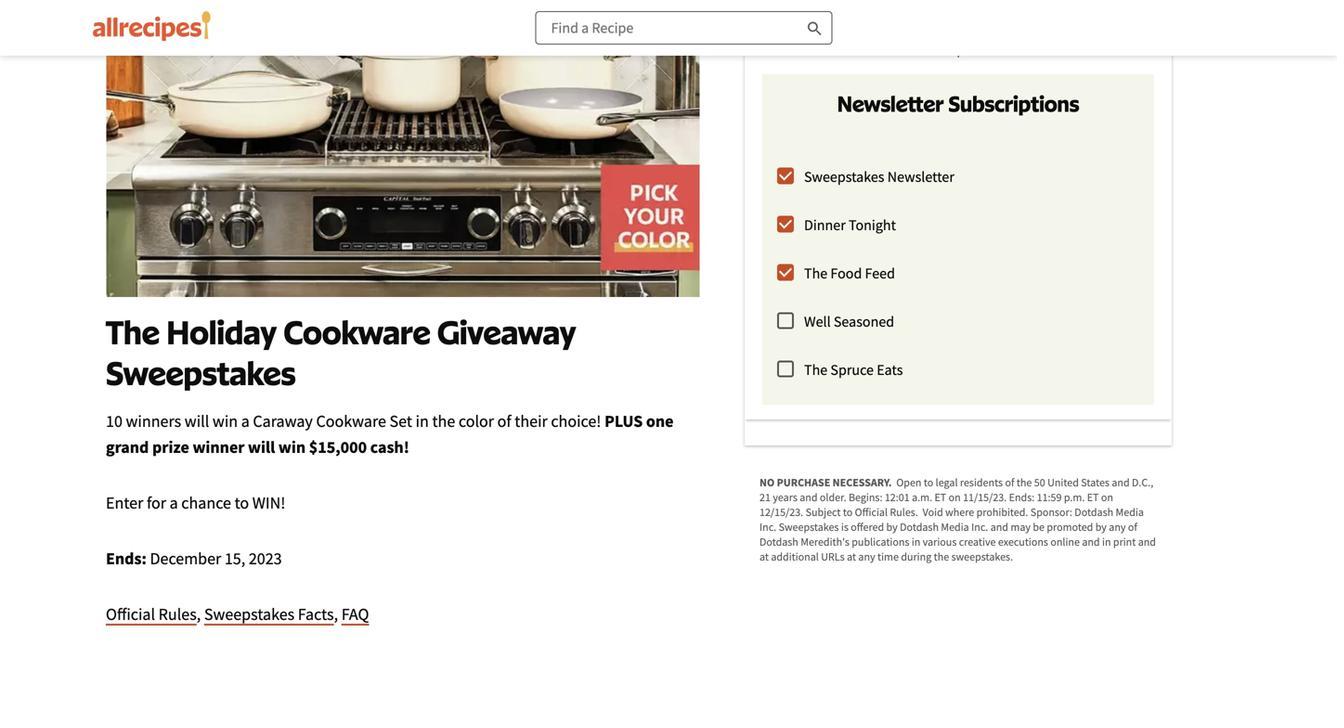 Task type: locate. For each thing, give the bounding box(es) containing it.
to up a.m.
[[924, 476, 934, 490]]

1 vertical spatial win
[[279, 437, 306, 458]]

at
[[760, 550, 769, 564], [847, 550, 857, 564]]

0 vertical spatial dotdash
[[1075, 505, 1114, 520]]

1 horizontal spatial on
[[1102, 491, 1114, 505]]

sweepstakes down subject
[[779, 520, 839, 535]]

and
[[1112, 476, 1130, 490], [800, 491, 818, 505], [991, 520, 1009, 535], [1083, 535, 1100, 550], [1139, 535, 1157, 550]]

0 horizontal spatial dotdash
[[760, 535, 799, 550]]

on up where
[[949, 491, 961, 505]]

1 horizontal spatial inc.
[[972, 520, 989, 535]]

to left win!
[[235, 493, 249, 514]]

1 horizontal spatial the
[[934, 550, 950, 564]]

1 vertical spatial the
[[1017, 476, 1032, 490]]

1 horizontal spatial by
[[1096, 520, 1107, 535]]

1 horizontal spatial media
[[1116, 505, 1144, 520]]

1 vertical spatial dotdash
[[900, 520, 939, 535]]

sweepstakes down 15,
[[204, 604, 295, 625]]

et
[[935, 491, 947, 505], [1088, 491, 1099, 505]]

purchase
[[777, 476, 831, 490]]

0 horizontal spatial et
[[935, 491, 947, 505]]

1 horizontal spatial will
[[248, 437, 275, 458]]

by
[[887, 520, 898, 535], [1096, 520, 1107, 535]]

2 on from the left
[[1102, 491, 1114, 505]]

2 horizontal spatial of
[[1129, 520, 1138, 535]]

grand
[[106, 437, 149, 458]]

in
[[416, 411, 429, 432], [912, 535, 921, 550], [1103, 535, 1112, 550]]

11/15/23.
[[963, 491, 1007, 505]]

p.m.
[[1065, 491, 1085, 505]]

win up winner
[[213, 411, 238, 432]]

0 vertical spatial cookware
[[284, 312, 431, 353]]

1 vertical spatial official
[[106, 604, 155, 625]]

2 at from the left
[[847, 550, 857, 564]]

the down various
[[934, 550, 950, 564]]

of up the print
[[1129, 520, 1138, 535]]

2 horizontal spatial the
[[1017, 476, 1032, 490]]

for
[[147, 493, 166, 514]]

to
[[924, 476, 934, 490], [235, 493, 249, 514], [843, 505, 853, 520]]

dotdash up additional
[[760, 535, 799, 550]]

online
[[1051, 535, 1080, 550]]

, left faq link
[[334, 604, 338, 625]]

1 horizontal spatial any
[[1110, 520, 1126, 535]]

1 horizontal spatial et
[[1088, 491, 1099, 505]]

1 , from the left
[[197, 604, 201, 625]]

0 horizontal spatial the
[[432, 411, 455, 432]]

and left d.c.,
[[1112, 476, 1130, 490]]

will up winner
[[185, 411, 209, 432]]

0 vertical spatial sweepstakes
[[106, 353, 296, 393]]

1 vertical spatial media
[[941, 520, 970, 535]]

0 horizontal spatial by
[[887, 520, 898, 535]]

ends: down 50
[[1010, 491, 1035, 505]]

10
[[106, 411, 123, 432]]

2 vertical spatial of
[[1129, 520, 1138, 535]]

the left 50
[[1017, 476, 1032, 490]]

is
[[842, 520, 849, 535]]

cookware up "10 winners will win a caraway cookware set in the color of their choice!"
[[284, 312, 431, 353]]

, down ends: december 15, 2023
[[197, 604, 201, 625]]

any
[[1110, 520, 1126, 535], [859, 550, 876, 564]]

1 horizontal spatial ends:
[[1010, 491, 1035, 505]]

0 vertical spatial the
[[432, 411, 455, 432]]

1 horizontal spatial ,
[[334, 604, 338, 625]]

win
[[213, 411, 238, 432], [279, 437, 306, 458]]

set
[[390, 411, 412, 432]]

official left rules in the bottom left of the page
[[106, 604, 155, 625]]

0 horizontal spatial inc.
[[760, 520, 777, 535]]

sweepstakes inside open to legal residents of the 50 united states and d.c., 21 years and older. begins: 12:01 a.m. et on 11/15/23. ends: 11:59 p.m. et on 12/15/23. subject to official rules.  void where prohibited. sponsor: dotdash media inc. sweepstakes is offered by dotdash media inc. and may be promoted by any of dotdash meredith's publications in various creative executions online and in print and at additional urls at any time during the sweepstakes.
[[779, 520, 839, 535]]

a
[[241, 411, 250, 432], [170, 493, 178, 514]]

any down publications
[[859, 550, 876, 564]]

0 horizontal spatial media
[[941, 520, 970, 535]]

by right promoted
[[1096, 520, 1107, 535]]

11:59
[[1037, 491, 1062, 505]]

necessary.
[[833, 476, 892, 490]]

will inside plus one grand prize winner will win $15,000 cash!
[[248, 437, 275, 458]]

where
[[946, 505, 975, 520]]

states
[[1082, 476, 1110, 490]]

1 vertical spatial will
[[248, 437, 275, 458]]

1 horizontal spatial a
[[241, 411, 250, 432]]

media down where
[[941, 520, 970, 535]]

a right for
[[170, 493, 178, 514]]

0 horizontal spatial ,
[[197, 604, 201, 625]]

prohibited.
[[977, 505, 1029, 520]]

0 vertical spatial ends:
[[1010, 491, 1035, 505]]

,
[[197, 604, 201, 625], [334, 604, 338, 625]]

cookware
[[284, 312, 431, 353], [316, 411, 386, 432]]

on
[[949, 491, 961, 505], [1102, 491, 1114, 505]]

be
[[1033, 520, 1045, 535]]

official up offered
[[855, 505, 888, 520]]

plus one grand prize winner will win $15,000 cash!
[[106, 411, 674, 458]]

0 horizontal spatial at
[[760, 550, 769, 564]]

0 vertical spatial win
[[213, 411, 238, 432]]

of
[[498, 411, 512, 432], [1006, 476, 1015, 490], [1129, 520, 1138, 535]]

in left the print
[[1103, 535, 1112, 550]]

sweepstakes down the holiday at the left top
[[106, 353, 296, 393]]

inc. up creative
[[972, 520, 989, 535]]

caraway
[[253, 411, 313, 432]]

2023
[[249, 549, 282, 569]]

the
[[432, 411, 455, 432], [1017, 476, 1032, 490], [934, 550, 950, 564]]

faq
[[342, 604, 369, 625]]

1 vertical spatial sweepstakes
[[779, 520, 839, 535]]

et down legal
[[935, 491, 947, 505]]

executions
[[999, 535, 1049, 550]]

by up publications
[[887, 520, 898, 535]]

in up during
[[912, 535, 921, 550]]

promoted
[[1047, 520, 1094, 535]]

inc.
[[760, 520, 777, 535], [972, 520, 989, 535]]

media up the print
[[1116, 505, 1144, 520]]

win down caraway
[[279, 437, 306, 458]]

1 vertical spatial ends:
[[106, 549, 147, 569]]

will
[[185, 411, 209, 432], [248, 437, 275, 458]]

0 vertical spatial of
[[498, 411, 512, 432]]

additional
[[771, 550, 819, 564]]

2 vertical spatial the
[[934, 550, 950, 564]]

2 vertical spatial dotdash
[[760, 535, 799, 550]]

0 vertical spatial will
[[185, 411, 209, 432]]

dotdash
[[1075, 505, 1114, 520], [900, 520, 939, 535], [760, 535, 799, 550]]

0 vertical spatial a
[[241, 411, 250, 432]]

void
[[923, 505, 944, 520]]

0 vertical spatial official
[[855, 505, 888, 520]]

et down states
[[1088, 491, 1099, 505]]

10 winners will win a caraway cookware set in the color of their choice!
[[106, 411, 605, 432]]

dotdash down void
[[900, 520, 939, 535]]

1 vertical spatial a
[[170, 493, 178, 514]]

1 horizontal spatial win
[[279, 437, 306, 458]]

and down purchase
[[800, 491, 818, 505]]

of right residents
[[1006, 476, 1015, 490]]

meredith's
[[801, 535, 850, 550]]

ends:
[[1010, 491, 1035, 505], [106, 549, 147, 569]]

during
[[901, 550, 932, 564]]

dotdash down p.m.
[[1075, 505, 1114, 520]]

will down caraway
[[248, 437, 275, 458]]

faq link
[[342, 602, 369, 627]]

ends: down the enter
[[106, 549, 147, 569]]

in right set
[[416, 411, 429, 432]]

sweepstakes
[[106, 353, 296, 393], [779, 520, 839, 535], [204, 604, 295, 625]]

d.c.,
[[1132, 476, 1154, 490]]

1 horizontal spatial at
[[847, 550, 857, 564]]

media
[[1116, 505, 1144, 520], [941, 520, 970, 535]]

0 horizontal spatial win
[[213, 411, 238, 432]]

a up winner
[[241, 411, 250, 432]]

residents
[[961, 476, 1003, 490]]

urls
[[821, 550, 845, 564]]

color
[[459, 411, 494, 432]]

official
[[855, 505, 888, 520], [106, 604, 155, 625]]

1 vertical spatial of
[[1006, 476, 1015, 490]]

2 , from the left
[[334, 604, 338, 625]]

the left color
[[432, 411, 455, 432]]

2 horizontal spatial dotdash
[[1075, 505, 1114, 520]]

win!
[[252, 493, 286, 514]]

print
[[1114, 535, 1136, 550]]

15,
[[225, 549, 245, 569]]

1 vertical spatial any
[[859, 550, 876, 564]]

1 horizontal spatial official
[[855, 505, 888, 520]]

inc. down 12/15/23.
[[760, 520, 777, 535]]

of left their
[[498, 411, 512, 432]]

0 horizontal spatial any
[[859, 550, 876, 564]]

0 horizontal spatial on
[[949, 491, 961, 505]]

plus
[[605, 411, 643, 432]]

at left additional
[[760, 550, 769, 564]]

any up the print
[[1110, 520, 1126, 535]]

on down states
[[1102, 491, 1114, 505]]

cookware up the $15,000
[[316, 411, 386, 432]]

to up is
[[843, 505, 853, 520]]

sweepstakes facts link
[[204, 602, 334, 627]]

0 horizontal spatial ends:
[[106, 549, 147, 569]]

creative
[[959, 535, 996, 550]]

1 at from the left
[[760, 550, 769, 564]]

at right urls
[[847, 550, 857, 564]]



Task type: vqa. For each thing, say whether or not it's contained in the screenshot.
Log
no



Task type: describe. For each thing, give the bounding box(es) containing it.
win inside plus one grand prize winner will win $15,000 cash!
[[279, 437, 306, 458]]

1 horizontal spatial to
[[843, 505, 853, 520]]

ends: december 15, 2023
[[106, 549, 282, 569]]

holiday cookware giveaway sweepstakes image
[[106, 0, 700, 297]]

0 horizontal spatial will
[[185, 411, 209, 432]]

0 horizontal spatial official
[[106, 604, 155, 625]]

2 et from the left
[[1088, 491, 1099, 505]]

the
[[106, 312, 160, 353]]

21
[[760, 491, 771, 505]]

0 horizontal spatial in
[[416, 411, 429, 432]]

subject
[[806, 505, 841, 520]]

a.m.
[[912, 491, 933, 505]]

winners
[[126, 411, 181, 432]]

no purchase necessary.
[[760, 476, 892, 490]]

open to legal residents of the 50 united states and d.c., 21 years and older. begins: 12:01 a.m. et on 11/15/23. ends: 11:59 p.m. et on 12/15/23. subject to official rules.  void where prohibited. sponsor: dotdash media inc. sweepstakes is offered by dotdash media inc. and may be promoted by any of dotdash meredith's publications in various creative executions online and in print and at additional urls at any time during the sweepstakes.
[[760, 476, 1157, 564]]

sweepstakes.
[[952, 550, 1014, 564]]

facts
[[298, 604, 334, 625]]

official inside open to legal residents of the 50 united states and d.c., 21 years and older. begins: 12:01 a.m. et on 11/15/23. ends: 11:59 p.m. et on 12/15/23. subject to official rules.  void where prohibited. sponsor: dotdash media inc. sweepstakes is offered by dotdash media inc. and may be promoted by any of dotdash meredith's publications in various creative executions online and in print and at additional urls at any time during the sweepstakes.
[[855, 505, 888, 520]]

official rules link
[[106, 602, 197, 627]]

offered
[[851, 520, 885, 535]]

0 horizontal spatial a
[[170, 493, 178, 514]]

older.
[[820, 491, 847, 505]]

giveaway
[[437, 312, 577, 353]]

official rules , sweepstakes facts , faq
[[106, 604, 369, 625]]

holiday
[[166, 312, 277, 353]]

enter for a chance to win!
[[106, 493, 286, 514]]

various
[[923, 535, 957, 550]]

and down promoted
[[1083, 535, 1100, 550]]

1 et from the left
[[935, 491, 947, 505]]

12/15/23.
[[760, 505, 804, 520]]

1 horizontal spatial of
[[1006, 476, 1015, 490]]

Search text field
[[536, 11, 833, 45]]

one
[[646, 411, 674, 432]]

1 inc. from the left
[[760, 520, 777, 535]]

2 vertical spatial sweepstakes
[[204, 604, 295, 625]]

1 vertical spatial cookware
[[316, 411, 386, 432]]

cash!
[[370, 437, 410, 458]]

50
[[1035, 476, 1046, 490]]

and right the print
[[1139, 535, 1157, 550]]

rules
[[159, 604, 197, 625]]

2 horizontal spatial to
[[924, 476, 934, 490]]

open
[[897, 476, 922, 490]]

0 horizontal spatial of
[[498, 411, 512, 432]]

choice!
[[551, 411, 602, 432]]

$15,000
[[309, 437, 367, 458]]

years
[[773, 491, 798, 505]]

1 by from the left
[[887, 520, 898, 535]]

prize
[[152, 437, 189, 458]]

sponsor:
[[1031, 505, 1073, 520]]

may
[[1011, 520, 1031, 535]]

2 by from the left
[[1096, 520, 1107, 535]]

1 on from the left
[[949, 491, 961, 505]]

united
[[1048, 476, 1079, 490]]

0 horizontal spatial to
[[235, 493, 249, 514]]

the holiday cookware giveaway sweepstakes
[[106, 312, 577, 393]]

their
[[515, 411, 548, 432]]

legal
[[936, 476, 958, 490]]

begins:
[[849, 491, 883, 505]]

chance
[[181, 493, 231, 514]]

time
[[878, 550, 899, 564]]

1 horizontal spatial dotdash
[[900, 520, 939, 535]]

1 horizontal spatial in
[[912, 535, 921, 550]]

and down prohibited.
[[991, 520, 1009, 535]]

no
[[760, 476, 775, 490]]

ends: inside open to legal residents of the 50 united states and d.c., 21 years and older. begins: 12:01 a.m. et on 11/15/23. ends: 11:59 p.m. et on 12/15/23. subject to official rules.  void where prohibited. sponsor: dotdash media inc. sweepstakes is offered by dotdash media inc. and may be promoted by any of dotdash meredith's publications in various creative executions online and in print and at additional urls at any time during the sweepstakes.
[[1010, 491, 1035, 505]]

0 vertical spatial any
[[1110, 520, 1126, 535]]

winner
[[193, 437, 245, 458]]

12:01
[[885, 491, 910, 505]]

enter
[[106, 493, 143, 514]]

2 horizontal spatial in
[[1103, 535, 1112, 550]]

2 inc. from the left
[[972, 520, 989, 535]]

0 vertical spatial media
[[1116, 505, 1144, 520]]

publications
[[852, 535, 910, 550]]

cookware inside the holiday cookware giveaway sweepstakes
[[284, 312, 431, 353]]

sweepstakes inside the holiday cookware giveaway sweepstakes
[[106, 353, 296, 393]]

december
[[150, 549, 221, 569]]



